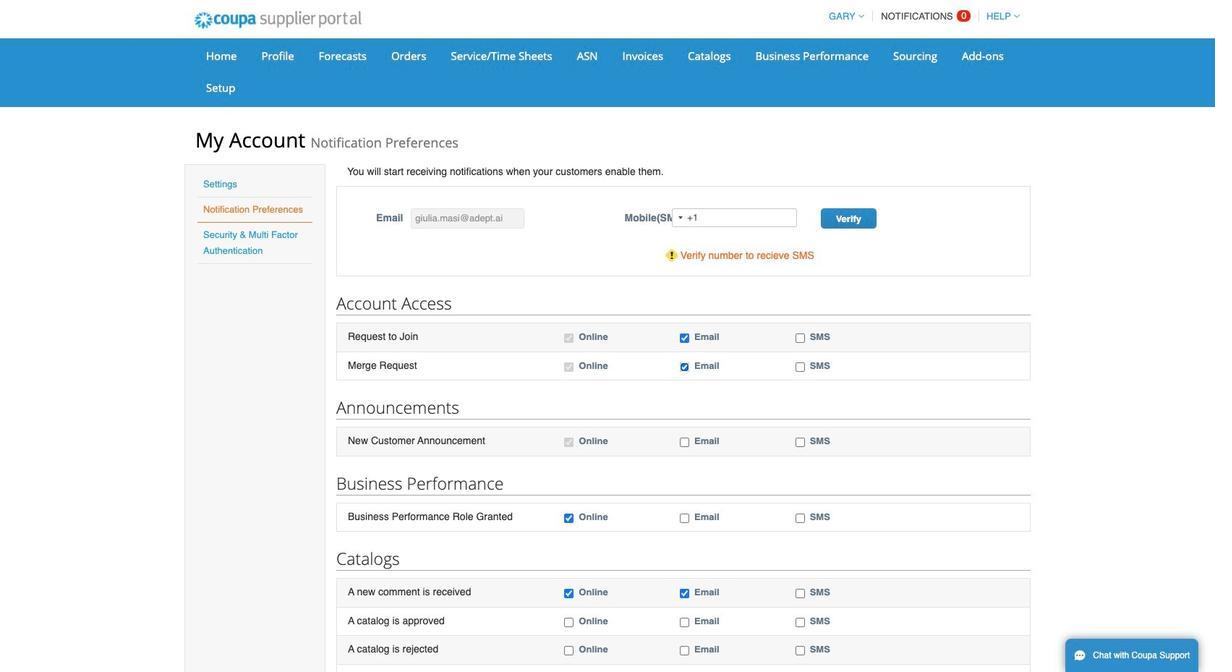 Task type: describe. For each thing, give the bounding box(es) containing it.
telephone country code image
[[679, 216, 683, 219]]



Task type: locate. For each thing, give the bounding box(es) containing it.
coupa supplier portal image
[[184, 2, 371, 38]]

None checkbox
[[680, 333, 689, 343], [795, 333, 805, 343], [795, 362, 805, 371], [795, 438, 805, 447], [680, 513, 689, 523], [564, 589, 574, 598], [680, 618, 689, 627], [795, 618, 805, 627], [564, 646, 574, 656], [680, 646, 689, 656], [680, 333, 689, 343], [795, 333, 805, 343], [795, 362, 805, 371], [795, 438, 805, 447], [680, 513, 689, 523], [564, 589, 574, 598], [680, 618, 689, 627], [795, 618, 805, 627], [564, 646, 574, 656], [680, 646, 689, 656]]

None text field
[[411, 208, 525, 229]]

navigation
[[823, 2, 1020, 30]]

+1 201-555-0123 text field
[[672, 208, 797, 227]]

None checkbox
[[564, 333, 574, 343], [564, 362, 574, 371], [680, 362, 689, 371], [564, 438, 574, 447], [680, 438, 689, 447], [564, 513, 574, 523], [795, 513, 805, 523], [680, 589, 689, 598], [795, 589, 805, 598], [564, 618, 574, 627], [795, 646, 805, 656], [564, 333, 574, 343], [564, 362, 574, 371], [680, 362, 689, 371], [564, 438, 574, 447], [680, 438, 689, 447], [564, 513, 574, 523], [795, 513, 805, 523], [680, 589, 689, 598], [795, 589, 805, 598], [564, 618, 574, 627], [795, 646, 805, 656]]

Telephone country code field
[[673, 209, 687, 226]]



Task type: vqa. For each thing, say whether or not it's contained in the screenshot.
ONLINE associated with Update information requests
no



